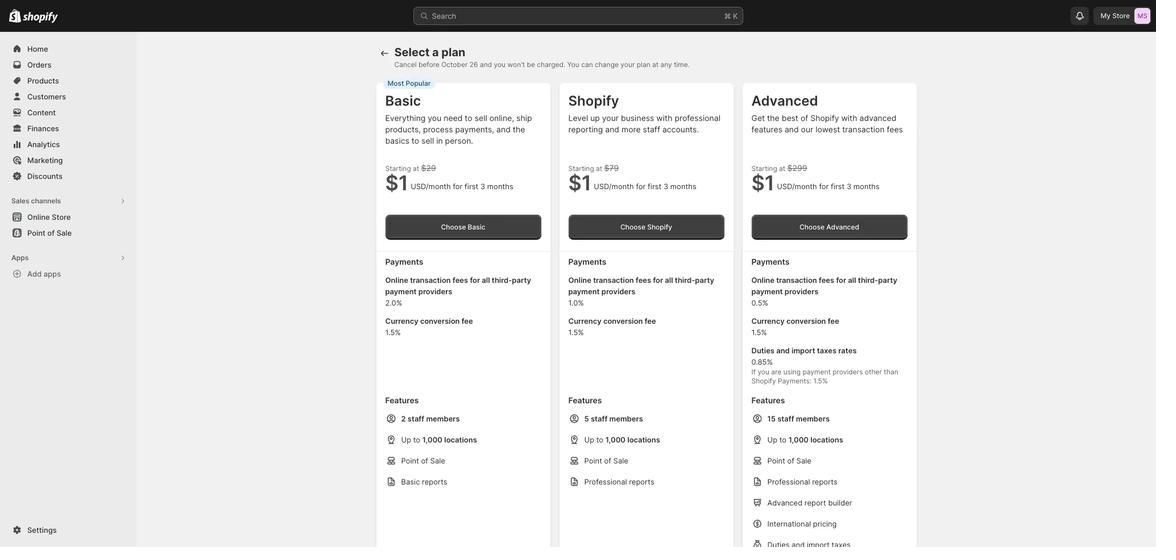 Task type: describe. For each thing, give the bounding box(es) containing it.
international pricing
[[768, 520, 837, 529]]

up to 1,000 locations for advanced
[[768, 436, 843, 445]]

conversion for advanced
[[787, 317, 826, 326]]

1 fee from the left
[[462, 317, 473, 326]]

transaction for online transaction fees for all third-party payment providers 2.0%
[[410, 276, 451, 285]]

basic for basic everything you need to sell online, ship products, process payments, and the basics to sell in person.
[[385, 93, 421, 109]]

apps
[[11, 254, 29, 262]]

first for shopify
[[648, 182, 662, 191]]

any
[[661, 60, 672, 69]]

payments for shopify
[[568, 257, 607, 267]]

2.0%
[[385, 299, 402, 308]]

online transaction fees for all third-party payment providers 0.5%
[[752, 276, 897, 308]]

basic everything you need to sell online, ship products, process payments, and the basics to sell in person.
[[385, 93, 532, 146]]

fees for online transaction fees for all third-party payment providers 2.0%
[[453, 276, 468, 285]]

my store
[[1101, 11, 1130, 20]]

orders link
[[7, 57, 130, 73]]

discounts
[[27, 172, 63, 181]]

my store image
[[1135, 8, 1151, 24]]

accounts.
[[663, 125, 699, 134]]

you
[[567, 60, 579, 69]]

basic for basic reports
[[401, 478, 420, 487]]

finances link
[[7, 121, 130, 137]]

sales channels button
[[7, 193, 130, 209]]

point of sale link
[[7, 225, 130, 241]]

home link
[[7, 41, 130, 57]]

if
[[752, 368, 756, 377]]

reports for advanced
[[812, 478, 838, 487]]

0.85%
[[752, 358, 773, 367]]

2
[[401, 415, 406, 424]]

1 members from the left
[[426, 415, 460, 424]]

reporting
[[568, 125, 603, 134]]

your inside shopify level up your business with professional reporting and more staff accounts.
[[602, 113, 619, 123]]

lowest
[[816, 125, 840, 134]]

sales
[[11, 197, 29, 205]]

providers for 1.0%
[[602, 287, 636, 296]]

features for advanced
[[752, 396, 785, 406]]

marketing link
[[7, 152, 130, 168]]

and inside duties and import taxes rates 0.85% if you are using payment providers other than shopify payments: 1.5%
[[776, 346, 790, 355]]

shopify down starting at $79 $1 usd/month for first 3 months on the top of page
[[647, 223, 672, 231]]

of inside button
[[47, 229, 55, 238]]

products link
[[7, 73, 130, 89]]

point of sale for online transaction fees for all third-party payment providers 2.0%
[[401, 457, 445, 466]]

$79
[[604, 163, 619, 173]]

choose shopify link
[[568, 215, 724, 240]]

business
[[621, 113, 654, 123]]

1 up to 1,000 locations from the left
[[401, 436, 477, 445]]

fees for online transaction fees for all third-party payment providers 0.5%
[[819, 276, 834, 285]]

select
[[394, 46, 430, 59]]

to for online transaction fees for all third-party payment providers 0.5%
[[780, 436, 787, 445]]

builder
[[828, 499, 852, 508]]

than
[[884, 368, 899, 377]]

select a plan cancel before october 26 and you won't be charged. you can change your plan at any time.
[[394, 46, 690, 69]]

level
[[568, 113, 588, 123]]

providers for 2.0%
[[418, 287, 452, 296]]

point inside button
[[27, 229, 45, 238]]

channels
[[31, 197, 61, 205]]

payment for 2.0%
[[385, 287, 417, 296]]

shopify inside duties and import taxes rates 0.85% if you are using payment providers other than shopify payments: 1.5%
[[752, 377, 776, 386]]

content link
[[7, 105, 130, 121]]

5
[[584, 415, 589, 424]]

choose basic link
[[385, 215, 541, 240]]

won't
[[508, 60, 525, 69]]

everything
[[385, 113, 426, 123]]

and inside advanced get the best of shopify with advanced features and our lowest transaction fees
[[785, 125, 799, 134]]

point for online transaction fees for all third-party payment providers 2.0%
[[401, 457, 419, 466]]

analytics
[[27, 140, 60, 149]]

up
[[590, 113, 600, 123]]

choose basic
[[441, 223, 485, 231]]

to for online transaction fees for all third-party payment providers 1.0%
[[596, 436, 604, 445]]

choose advanced
[[800, 223, 859, 231]]

choose advanced link
[[752, 215, 907, 240]]

1.5% for online transaction fees for all third-party payment providers 2.0%
[[385, 328, 401, 337]]

at for shopify
[[596, 164, 602, 173]]

party inside online transaction fees for all third-party payment providers 2.0%
[[512, 276, 531, 285]]

can
[[581, 60, 593, 69]]

in
[[436, 136, 443, 146]]

apps button
[[7, 250, 130, 266]]

choose for advanced
[[800, 223, 825, 231]]

online store link
[[7, 209, 130, 225]]

process
[[423, 125, 453, 134]]

add apps
[[27, 270, 61, 279]]

online for online transaction fees for all third-party payment providers 1.0%
[[568, 276, 591, 285]]

analytics link
[[7, 137, 130, 152]]

0 vertical spatial plan
[[442, 46, 466, 59]]

party for shopify
[[695, 276, 714, 285]]

features
[[752, 125, 783, 134]]

starting for advanced
[[752, 164, 777, 173]]

1 currency conversion fee 1.5% from the left
[[385, 317, 473, 337]]

professional
[[675, 113, 721, 123]]

customers link
[[7, 89, 130, 105]]

and inside basic everything you need to sell online, ship products, process payments, and the basics to sell in person.
[[497, 125, 511, 134]]

reports for shopify
[[629, 478, 654, 487]]

choose shopify
[[621, 223, 672, 231]]

payments for advanced
[[752, 257, 790, 267]]

1 vertical spatial advanced
[[827, 223, 859, 231]]

duties and import taxes rates 0.85% if you are using payment providers other than shopify payments: 1.5%
[[752, 346, 899, 386]]

online,
[[490, 113, 514, 123]]

sale inside button
[[57, 229, 72, 238]]

list containing 2 staff members
[[385, 413, 541, 548]]

transaction inside advanced get the best of shopify with advanced features and our lowest transaction fees
[[842, 125, 885, 134]]

store for online store
[[52, 213, 71, 222]]

payment for 0.5%
[[752, 287, 783, 296]]

person.
[[445, 136, 473, 146]]

most popular
[[388, 79, 431, 87]]

staff inside shopify level up your business with professional reporting and more staff accounts.
[[643, 125, 660, 134]]

first for basic
[[465, 182, 478, 191]]

usd/month for advanced
[[777, 182, 817, 191]]

1 reports from the left
[[422, 478, 447, 487]]

3 for advanced
[[847, 182, 852, 191]]

third- for shopify
[[675, 276, 695, 285]]

popular
[[406, 79, 431, 87]]

the inside advanced get the best of shopify with advanced features and our lowest transaction fees
[[767, 113, 780, 123]]

for inside starting at $299 $1 usd/month for first 3 months
[[819, 182, 829, 191]]

rates
[[839, 346, 857, 355]]

your inside 'select a plan cancel before october 26 and you won't be charged. you can change your plan at any time.'
[[621, 60, 635, 69]]

content
[[27, 108, 56, 117]]

up to 1,000 locations for shopify
[[584, 436, 660, 445]]

import
[[792, 346, 815, 355]]

months for advanced
[[854, 182, 880, 191]]

starting for shopify
[[568, 164, 594, 173]]

advanced
[[860, 113, 897, 123]]

shopify image
[[23, 12, 58, 23]]

professional reports for shopify
[[584, 478, 654, 487]]

point for online transaction fees for all third-party payment providers 1.0%
[[584, 457, 602, 466]]

0.5%
[[752, 299, 768, 308]]

$299
[[787, 163, 807, 173]]

most
[[388, 79, 404, 87]]

pricing
[[813, 520, 837, 529]]

list containing 5 staff members
[[568, 413, 724, 548]]

online for online transaction fees for all third-party payment providers 2.0%
[[385, 276, 408, 285]]

a
[[432, 46, 439, 59]]

staff for online transaction fees for all third-party payment providers 0.5%
[[778, 415, 794, 424]]

at inside 'select a plan cancel before october 26 and you won't be charged. you can change your plan at any time.'
[[652, 60, 659, 69]]

1 up from the left
[[401, 436, 411, 445]]

are
[[771, 368, 782, 377]]

and inside shopify level up your business with professional reporting and more staff accounts.
[[605, 125, 619, 134]]

you inside 'select a plan cancel before october 26 and you won't be charged. you can change your plan at any time.'
[[494, 60, 506, 69]]

apps
[[44, 270, 61, 279]]

ship
[[516, 113, 532, 123]]

list containing 15 staff members
[[752, 413, 907, 548]]

best
[[782, 113, 799, 123]]

online transaction fees for all third-party payment providers 1.0%
[[568, 276, 714, 308]]

my
[[1101, 11, 1111, 20]]

be
[[527, 60, 535, 69]]

1.0%
[[568, 299, 584, 308]]

basic inside choose basic link
[[468, 223, 485, 231]]



Task type: locate. For each thing, give the bounding box(es) containing it.
3 inside starting at $79 $1 usd/month for first 3 months
[[664, 182, 668, 191]]

with
[[657, 113, 673, 123], [841, 113, 857, 123]]

starting left $79
[[568, 164, 594, 173]]

usd/month down $79
[[594, 182, 634, 191]]

to down 5 staff members
[[596, 436, 604, 445]]

all for advanced
[[848, 276, 856, 285]]

october
[[441, 60, 468, 69]]

1 horizontal spatial all
[[665, 276, 673, 285]]

staff right 5
[[591, 415, 608, 424]]

products
[[27, 76, 59, 85]]

get
[[752, 113, 765, 123]]

all inside online transaction fees for all third-party payment providers 1.0%
[[665, 276, 673, 285]]

fees inside advanced get the best of shopify with advanced features and our lowest transaction fees
[[887, 125, 903, 134]]

basic inside basic everything you need to sell online, ship products, process payments, and the basics to sell in person.
[[385, 93, 421, 109]]

home
[[27, 44, 48, 53]]

plan up october
[[442, 46, 466, 59]]

1 choose from the left
[[441, 223, 466, 231]]

fees down 'advanced'
[[887, 125, 903, 134]]

starting down basics
[[385, 164, 411, 173]]

for down choose shopify link
[[653, 276, 663, 285]]

search
[[432, 11, 456, 20]]

1 horizontal spatial sell
[[475, 113, 487, 123]]

2 with from the left
[[841, 113, 857, 123]]

0 horizontal spatial professional reports
[[584, 478, 654, 487]]

sale up "basic reports"
[[430, 457, 445, 466]]

k
[[733, 11, 738, 20]]

3 up from the left
[[768, 436, 778, 445]]

fees inside online transaction fees for all third-party payment providers 0.5%
[[819, 276, 834, 285]]

2 horizontal spatial members
[[796, 415, 830, 424]]

choose down starting at $29 $1 usd/month for first 3 months
[[441, 223, 466, 231]]

months inside starting at $29 $1 usd/month for first 3 months
[[487, 182, 513, 191]]

online inside online transaction fees for all third-party payment providers 2.0%
[[385, 276, 408, 285]]

currency down 2.0%
[[385, 317, 418, 326]]

0 horizontal spatial months
[[487, 182, 513, 191]]

$1 for shopify
[[568, 171, 592, 196]]

point of sale down 5 staff members
[[584, 457, 628, 466]]

currency conversion fee 1.5% for shopify
[[568, 317, 656, 337]]

basic
[[385, 93, 421, 109], [468, 223, 485, 231], [401, 478, 420, 487]]

1 vertical spatial you
[[428, 113, 442, 123]]

2 horizontal spatial fee
[[828, 317, 839, 326]]

staff for online transaction fees for all third-party payment providers 2.0%
[[408, 415, 424, 424]]

locations down 15 staff members at the right of the page
[[811, 436, 843, 445]]

your right change
[[621, 60, 635, 69]]

with left 'advanced'
[[841, 113, 857, 123]]

products,
[[385, 125, 421, 134]]

2 professional from the left
[[768, 478, 810, 487]]

3 up choose shopify
[[664, 182, 668, 191]]

for up choose advanced
[[819, 182, 829, 191]]

up for shopify
[[584, 436, 594, 445]]

members
[[426, 415, 460, 424], [609, 415, 643, 424], [796, 415, 830, 424]]

26
[[470, 60, 478, 69]]

you inside duties and import taxes rates 0.85% if you are using payment providers other than shopify payments: 1.5%
[[758, 368, 770, 377]]

1 starting from the left
[[385, 164, 411, 173]]

1 professional from the left
[[584, 478, 627, 487]]

basic reports
[[401, 478, 447, 487]]

advanced up best
[[752, 93, 818, 109]]

3 all from the left
[[848, 276, 856, 285]]

1 horizontal spatial locations
[[627, 436, 660, 445]]

store up point of sale button on the left top of page
[[52, 213, 71, 222]]

1 usd/month from the left
[[411, 182, 451, 191]]

1.5% inside duties and import taxes rates 0.85% if you are using payment providers other than shopify payments: 1.5%
[[814, 377, 828, 386]]

of for online transaction fees for all third-party payment providers 1.0%
[[604, 457, 611, 466]]

1 party from the left
[[512, 276, 531, 285]]

2 horizontal spatial usd/month
[[777, 182, 817, 191]]

with inside advanced get the best of shopify with advanced features and our lowest transaction fees
[[841, 113, 857, 123]]

1 features from the left
[[385, 396, 419, 406]]

0 horizontal spatial sell
[[422, 136, 434, 146]]

1 currency from the left
[[385, 317, 418, 326]]

2 horizontal spatial up to 1,000 locations
[[768, 436, 843, 445]]

3 3 from the left
[[847, 182, 852, 191]]

1.5% for online transaction fees for all third-party payment providers 0.5%
[[752, 328, 767, 337]]

party
[[512, 276, 531, 285], [695, 276, 714, 285], [878, 276, 897, 285]]

starting left $299
[[752, 164, 777, 173]]

1 all from the left
[[482, 276, 490, 285]]

0 horizontal spatial with
[[657, 113, 673, 123]]

third- inside online transaction fees for all third-party payment providers 2.0%
[[492, 276, 512, 285]]

for inside online transaction fees for all third-party payment providers 2.0%
[[470, 276, 480, 285]]

payment down taxes
[[803, 368, 831, 377]]

payment up 2.0%
[[385, 287, 417, 296]]

1,000 for shopify
[[606, 436, 626, 445]]

$1 inside starting at $299 $1 usd/month for first 3 months
[[752, 171, 775, 196]]

2 horizontal spatial 3
[[847, 182, 852, 191]]

fee down online transaction fees for all third-party payment providers 2.0%
[[462, 317, 473, 326]]

sale down 15 staff members at the right of the page
[[797, 457, 812, 466]]

members for advanced
[[796, 415, 830, 424]]

0 horizontal spatial third-
[[492, 276, 512, 285]]

$1 left $299
[[752, 171, 775, 196]]

3 currency from the left
[[752, 317, 785, 326]]

online for online transaction fees for all third-party payment providers 0.5%
[[752, 276, 775, 285]]

2 horizontal spatial up
[[768, 436, 778, 445]]

first inside starting at $79 $1 usd/month for first 3 months
[[648, 182, 662, 191]]

2 currency from the left
[[568, 317, 602, 326]]

2 up from the left
[[584, 436, 594, 445]]

online up 1.0% at the bottom
[[568, 276, 591, 285]]

⌘ k
[[724, 11, 738, 20]]

2 members from the left
[[609, 415, 643, 424]]

1.5% down 1.0% at the bottom
[[568, 328, 584, 337]]

fees inside online transaction fees for all third-party payment providers 1.0%
[[636, 276, 651, 285]]

online inside online transaction fees for all third-party payment providers 1.0%
[[568, 276, 591, 285]]

0 vertical spatial you
[[494, 60, 506, 69]]

1 vertical spatial store
[[52, 213, 71, 222]]

3 $1 from the left
[[752, 171, 775, 196]]

for up choose shopify
[[636, 182, 646, 191]]

1,000 for advanced
[[789, 436, 809, 445]]

to for online transaction fees for all third-party payment providers 2.0%
[[413, 436, 420, 445]]

currency conversion fee 1.5% down 2.0%
[[385, 317, 473, 337]]

sale for online transaction fees for all third-party payment providers 1.0%
[[613, 457, 628, 466]]

shopify level up your business with professional reporting and more staff accounts.
[[568, 93, 721, 134]]

taxes
[[817, 346, 837, 355]]

advanced inside advanced get the best of shopify with advanced features and our lowest transaction fees
[[752, 93, 818, 109]]

3 inside starting at $29 $1 usd/month for first 3 months
[[481, 182, 485, 191]]

fees for online transaction fees for all third-party payment providers 1.0%
[[636, 276, 651, 285]]

0 horizontal spatial plan
[[442, 46, 466, 59]]

1 first from the left
[[465, 182, 478, 191]]

3 payments from the left
[[752, 257, 790, 267]]

up to 1,000 locations down 15 staff members at the right of the page
[[768, 436, 843, 445]]

international
[[768, 520, 811, 529]]

of for online transaction fees for all third-party payment providers 0.5%
[[787, 457, 795, 466]]

2 fee from the left
[[645, 317, 656, 326]]

0 horizontal spatial reports
[[422, 478, 447, 487]]

1 horizontal spatial 1,000
[[606, 436, 626, 445]]

you right if
[[758, 368, 770, 377]]

up to 1,000 locations down 2 staff members
[[401, 436, 477, 445]]

2 staff members
[[401, 415, 460, 424]]

months up choose shopify
[[670, 182, 697, 191]]

15
[[768, 415, 776, 424]]

1 professional reports from the left
[[584, 478, 654, 487]]

online up 0.5% in the bottom of the page
[[752, 276, 775, 285]]

need
[[444, 113, 463, 123]]

3 party from the left
[[878, 276, 897, 285]]

party inside online transaction fees for all third-party payment providers 0.5%
[[878, 276, 897, 285]]

transaction inside online transaction fees for all third-party payment providers 0.5%
[[776, 276, 817, 285]]

time.
[[674, 60, 690, 69]]

payment inside online transaction fees for all third-party payment providers 2.0%
[[385, 287, 417, 296]]

currency for shopify
[[568, 317, 602, 326]]

for inside starting at $79 $1 usd/month for first 3 months
[[636, 182, 646, 191]]

1 horizontal spatial your
[[621, 60, 635, 69]]

payments up 2.0%
[[385, 257, 423, 267]]

3 first from the left
[[831, 182, 845, 191]]

with up accounts.
[[657, 113, 673, 123]]

change
[[595, 60, 619, 69]]

online down sales channels
[[27, 213, 50, 222]]

marketing
[[27, 156, 63, 165]]

5 staff members
[[584, 415, 643, 424]]

all inside online transaction fees for all third-party payment providers 2.0%
[[482, 276, 490, 285]]

2 horizontal spatial $1
[[752, 171, 775, 196]]

plan
[[442, 46, 466, 59], [637, 60, 650, 69]]

settings
[[27, 526, 57, 535]]

locations down 5 staff members
[[627, 436, 660, 445]]

transaction inside online transaction fees for all third-party payment providers 1.0%
[[593, 276, 634, 285]]

all for shopify
[[665, 276, 673, 285]]

1 vertical spatial sell
[[422, 136, 434, 146]]

first inside starting at $29 $1 usd/month for first 3 months
[[465, 182, 478, 191]]

0 horizontal spatial members
[[426, 415, 460, 424]]

3 for shopify
[[664, 182, 668, 191]]

up down 2
[[401, 436, 411, 445]]

months up choose basic link
[[487, 182, 513, 191]]

payment inside duties and import taxes rates 0.85% if you are using payment providers other than shopify payments: 1.5%
[[803, 368, 831, 377]]

choose down starting at $79 $1 usd/month for first 3 months on the top of page
[[621, 223, 646, 231]]

sale for online transaction fees for all third-party payment providers 0.5%
[[797, 457, 812, 466]]

1 horizontal spatial conversion
[[603, 317, 643, 326]]

at left $299
[[779, 164, 786, 173]]

third- inside online transaction fees for all third-party payment providers 1.0%
[[675, 276, 695, 285]]

point down 5
[[584, 457, 602, 466]]

advanced up international
[[768, 499, 803, 508]]

1,000 down 15 staff members at the right of the page
[[789, 436, 809, 445]]

point of sale for online transaction fees for all third-party payment providers 0.5%
[[768, 457, 812, 466]]

point of sale
[[27, 229, 72, 238], [401, 457, 445, 466], [584, 457, 628, 466], [768, 457, 812, 466]]

online
[[27, 213, 50, 222], [385, 276, 408, 285], [568, 276, 591, 285], [752, 276, 775, 285]]

point up "basic reports"
[[401, 457, 419, 466]]

third- for advanced
[[858, 276, 878, 285]]

staff down business
[[643, 125, 660, 134]]

first inside starting at $299 $1 usd/month for first 3 months
[[831, 182, 845, 191]]

sales channels
[[11, 197, 61, 205]]

online up 2.0%
[[385, 276, 408, 285]]

usd/month down $299
[[777, 182, 817, 191]]

3 up to 1,000 locations from the left
[[768, 436, 843, 445]]

up
[[401, 436, 411, 445], [584, 436, 594, 445], [768, 436, 778, 445]]

up down 5
[[584, 436, 594, 445]]

fee
[[462, 317, 473, 326], [645, 317, 656, 326], [828, 317, 839, 326]]

1 horizontal spatial fee
[[645, 317, 656, 326]]

starting at $79 $1 usd/month for first 3 months
[[568, 163, 697, 196]]

conversion
[[420, 317, 460, 326], [603, 317, 643, 326], [787, 317, 826, 326]]

1 1,000 from the left
[[422, 436, 443, 445]]

2 vertical spatial you
[[758, 368, 770, 377]]

2 horizontal spatial reports
[[812, 478, 838, 487]]

0 horizontal spatial starting
[[385, 164, 411, 173]]

to
[[465, 113, 472, 123], [412, 136, 419, 146], [413, 436, 420, 445], [596, 436, 604, 445], [780, 436, 787, 445]]

3 for basic
[[481, 182, 485, 191]]

point of sale button
[[0, 225, 137, 241]]

the inside basic everything you need to sell online, ship products, process payments, and the basics to sell in person.
[[513, 125, 525, 134]]

of down 5 staff members
[[604, 457, 611, 466]]

professional for advanced
[[768, 478, 810, 487]]

2 months from the left
[[670, 182, 697, 191]]

2 horizontal spatial months
[[854, 182, 880, 191]]

payments up 0.5% in the bottom of the page
[[752, 257, 790, 267]]

1 horizontal spatial members
[[609, 415, 643, 424]]

staff right 15
[[778, 415, 794, 424]]

store for my store
[[1113, 11, 1130, 20]]

store inside button
[[52, 213, 71, 222]]

2 horizontal spatial choose
[[800, 223, 825, 231]]

1 horizontal spatial plan
[[637, 60, 650, 69]]

2 horizontal spatial currency
[[752, 317, 785, 326]]

choose for basic
[[441, 223, 466, 231]]

0 horizontal spatial store
[[52, 213, 71, 222]]

0 horizontal spatial your
[[602, 113, 619, 123]]

all inside online transaction fees for all third-party payment providers 0.5%
[[848, 276, 856, 285]]

fees
[[887, 125, 903, 134], [453, 276, 468, 285], [636, 276, 651, 285], [819, 276, 834, 285]]

1 locations from the left
[[444, 436, 477, 445]]

locations for shopify
[[627, 436, 660, 445]]

3 reports from the left
[[812, 478, 838, 487]]

advanced for advanced report builder
[[768, 499, 803, 508]]

3 conversion from the left
[[787, 317, 826, 326]]

2 features from the left
[[568, 396, 602, 406]]

1 horizontal spatial payments
[[568, 257, 607, 267]]

1 third- from the left
[[492, 276, 512, 285]]

of down online store
[[47, 229, 55, 238]]

you inside basic everything you need to sell online, ship products, process payments, and the basics to sell in person.
[[428, 113, 442, 123]]

point for online transaction fees for all third-party payment providers 0.5%
[[768, 457, 785, 466]]

0 horizontal spatial you
[[428, 113, 442, 123]]

transaction inside online transaction fees for all third-party payment providers 2.0%
[[410, 276, 451, 285]]

transaction for online transaction fees for all third-party payment providers 1.0%
[[593, 276, 634, 285]]

store right my
[[1113, 11, 1130, 20]]

staff for online transaction fees for all third-party payment providers 1.0%
[[591, 415, 608, 424]]

0 horizontal spatial locations
[[444, 436, 477, 445]]

1 months from the left
[[487, 182, 513, 191]]

1 horizontal spatial professional reports
[[768, 478, 838, 487]]

online for online store
[[27, 213, 50, 222]]

our
[[801, 125, 813, 134]]

1 horizontal spatial up to 1,000 locations
[[584, 436, 660, 445]]

of inside advanced get the best of shopify with advanced features and our lowest transaction fees
[[801, 113, 808, 123]]

0 horizontal spatial $1
[[385, 171, 408, 196]]

1 vertical spatial your
[[602, 113, 619, 123]]

at for basic
[[413, 164, 419, 173]]

shopify inside shopify level up your business with professional reporting and more staff accounts.
[[568, 93, 619, 109]]

currency
[[385, 317, 418, 326], [568, 317, 602, 326], [752, 317, 785, 326]]

your right up
[[602, 113, 619, 123]]

at inside starting at $29 $1 usd/month for first 3 months
[[413, 164, 419, 173]]

2 all from the left
[[665, 276, 673, 285]]

2 usd/month from the left
[[594, 182, 634, 191]]

settings link
[[7, 523, 130, 539]]

currency down 1.0% at the bottom
[[568, 317, 602, 326]]

1 horizontal spatial up
[[584, 436, 594, 445]]

3 up choose advanced
[[847, 182, 852, 191]]

more
[[622, 125, 641, 134]]

features for shopify
[[568, 396, 602, 406]]

3 currency conversion fee 1.5% from the left
[[752, 317, 839, 337]]

1 horizontal spatial currency
[[568, 317, 602, 326]]

payment
[[385, 287, 417, 296], [568, 287, 600, 296], [752, 287, 783, 296], [803, 368, 831, 377]]

charged.
[[537, 60, 565, 69]]

currency for advanced
[[752, 317, 785, 326]]

at for advanced
[[779, 164, 786, 173]]

2 3 from the left
[[664, 182, 668, 191]]

1 horizontal spatial with
[[841, 113, 857, 123]]

point of sale down online store
[[27, 229, 72, 238]]

providers inside online transaction fees for all third-party payment providers 1.0%
[[602, 287, 636, 296]]

usd/month inside starting at $79 $1 usd/month for first 3 months
[[594, 182, 634, 191]]

up for advanced
[[768, 436, 778, 445]]

0 horizontal spatial payments
[[385, 257, 423, 267]]

payments up 1.0% at the bottom
[[568, 257, 607, 267]]

2 horizontal spatial conversion
[[787, 317, 826, 326]]

sale for online transaction fees for all third-party payment providers 2.0%
[[430, 457, 445, 466]]

2 horizontal spatial locations
[[811, 436, 843, 445]]

2 1,000 from the left
[[606, 436, 626, 445]]

at
[[652, 60, 659, 69], [413, 164, 419, 173], [596, 164, 602, 173], [779, 164, 786, 173]]

0 vertical spatial the
[[767, 113, 780, 123]]

starting inside starting at $299 $1 usd/month for first 3 months
[[752, 164, 777, 173]]

2 choose from the left
[[621, 223, 646, 231]]

basics
[[385, 136, 409, 146]]

online transaction fees for all third-party payment providers 2.0%
[[385, 276, 531, 308]]

choose for shopify
[[621, 223, 646, 231]]

3 members from the left
[[796, 415, 830, 424]]

3 inside starting at $299 $1 usd/month for first 3 months
[[847, 182, 852, 191]]

payment for 1.0%
[[568, 287, 600, 296]]

fees inside online transaction fees for all third-party payment providers 2.0%
[[453, 276, 468, 285]]

conversion down online transaction fees for all third-party payment providers 1.0%
[[603, 317, 643, 326]]

0 vertical spatial basic
[[385, 93, 421, 109]]

2 horizontal spatial third-
[[858, 276, 878, 285]]

cancel
[[394, 60, 417, 69]]

0 horizontal spatial features
[[385, 396, 419, 406]]

before
[[419, 60, 440, 69]]

fee for advanced
[[828, 317, 839, 326]]

3 locations from the left
[[811, 436, 843, 445]]

starting inside starting at $79 $1 usd/month for first 3 months
[[568, 164, 594, 173]]

usd/month down $29
[[411, 182, 451, 191]]

of for online transaction fees for all third-party payment providers 2.0%
[[421, 457, 428, 466]]

1 3 from the left
[[481, 182, 485, 191]]

locations down 2 staff members
[[444, 436, 477, 445]]

fee for shopify
[[645, 317, 656, 326]]

shopify down if
[[752, 377, 776, 386]]

2 vertical spatial advanced
[[768, 499, 803, 508]]

shopify inside advanced get the best of shopify with advanced features and our lowest transaction fees
[[811, 113, 839, 123]]

sale down online store button
[[57, 229, 72, 238]]

and inside 'select a plan cancel before october 26 and you won't be charged. you can change your plan at any time.'
[[480, 60, 492, 69]]

0 vertical spatial sell
[[475, 113, 487, 123]]

add
[[27, 270, 42, 279]]

and right 26 at the top
[[480, 60, 492, 69]]

2 locations from the left
[[627, 436, 660, 445]]

point of sale for online transaction fees for all third-party payment providers 1.0%
[[584, 457, 628, 466]]

professional for shopify
[[584, 478, 627, 487]]

months for basic
[[487, 182, 513, 191]]

1 vertical spatial the
[[513, 125, 525, 134]]

the down the ship
[[513, 125, 525, 134]]

online inside button
[[27, 213, 50, 222]]

0 horizontal spatial 1,000
[[422, 436, 443, 445]]

1 horizontal spatial the
[[767, 113, 780, 123]]

0 horizontal spatial the
[[513, 125, 525, 134]]

2 horizontal spatial you
[[758, 368, 770, 377]]

15 staff members
[[768, 415, 830, 424]]

starting for basic
[[385, 164, 411, 173]]

party for advanced
[[878, 276, 897, 285]]

for up choose basic
[[453, 182, 463, 191]]

payment up 1.0% at the bottom
[[568, 287, 600, 296]]

0 horizontal spatial fee
[[462, 317, 473, 326]]

sell up payments,
[[475, 113, 487, 123]]

2 first from the left
[[648, 182, 662, 191]]

features up 5
[[568, 396, 602, 406]]

providers inside duties and import taxes rates 0.85% if you are using payment providers other than shopify payments: 1.5%
[[833, 368, 863, 377]]

point of sale inside button
[[27, 229, 72, 238]]

1 horizontal spatial features
[[568, 396, 602, 406]]

$1 for basic
[[385, 171, 408, 196]]

1 horizontal spatial first
[[648, 182, 662, 191]]

features up 2
[[385, 396, 419, 406]]

1 vertical spatial basic
[[468, 223, 485, 231]]

2 conversion from the left
[[603, 317, 643, 326]]

for inside starting at $29 $1 usd/month for first 3 months
[[453, 182, 463, 191]]

1 horizontal spatial currency conversion fee 1.5%
[[568, 317, 656, 337]]

list
[[385, 275, 541, 386], [568, 275, 724, 386], [752, 275, 907, 386], [385, 413, 541, 548], [568, 413, 724, 548], [752, 413, 907, 548]]

transaction
[[842, 125, 885, 134], [410, 276, 451, 285], [593, 276, 634, 285], [776, 276, 817, 285]]

staff right 2
[[408, 415, 424, 424]]

2 horizontal spatial payments
[[752, 257, 790, 267]]

usd/month for shopify
[[594, 182, 634, 191]]

orders
[[27, 60, 51, 69]]

for inside online transaction fees for all third-party payment providers 0.5%
[[836, 276, 846, 285]]

1 conversion from the left
[[420, 317, 460, 326]]

advanced for advanced get the best of shopify with advanced features and our lowest transaction fees
[[752, 93, 818, 109]]

3 fee from the left
[[828, 317, 839, 326]]

currency down 0.5% in the bottom of the page
[[752, 317, 785, 326]]

2 horizontal spatial all
[[848, 276, 856, 285]]

up down 15
[[768, 436, 778, 445]]

members right 5
[[609, 415, 643, 424]]

providers for 0.5%
[[785, 287, 819, 296]]

first up choose shopify
[[648, 182, 662, 191]]

0 horizontal spatial currency conversion fee 1.5%
[[385, 317, 473, 337]]

1.5% up the duties
[[752, 328, 767, 337]]

at inside starting at $299 $1 usd/month for first 3 months
[[779, 164, 786, 173]]

1 horizontal spatial reports
[[629, 478, 654, 487]]

choose down starting at $299 $1 usd/month for first 3 months
[[800, 223, 825, 231]]

3 months from the left
[[854, 182, 880, 191]]

1 payments from the left
[[385, 257, 423, 267]]

1 horizontal spatial you
[[494, 60, 506, 69]]

2 reports from the left
[[629, 478, 654, 487]]

1 horizontal spatial store
[[1113, 11, 1130, 20]]

1 horizontal spatial months
[[670, 182, 697, 191]]

providers inside online transaction fees for all third-party payment providers 0.5%
[[785, 287, 819, 296]]

providers inside online transaction fees for all third-party payment providers 2.0%
[[418, 287, 452, 296]]

$1 inside starting at $79 $1 usd/month for first 3 months
[[568, 171, 592, 196]]

you
[[494, 60, 506, 69], [428, 113, 442, 123], [758, 368, 770, 377]]

0 horizontal spatial party
[[512, 276, 531, 285]]

months for shopify
[[670, 182, 697, 191]]

1 vertical spatial plan
[[637, 60, 650, 69]]

at inside starting at $79 $1 usd/month for first 3 months
[[596, 164, 602, 173]]

sell
[[475, 113, 487, 123], [422, 136, 434, 146]]

the
[[767, 113, 780, 123], [513, 125, 525, 134]]

of
[[801, 113, 808, 123], [47, 229, 55, 238], [421, 457, 428, 466], [604, 457, 611, 466], [787, 457, 795, 466]]

fee up taxes
[[828, 317, 839, 326]]

2 $1 from the left
[[568, 171, 592, 196]]

members right 2
[[426, 415, 460, 424]]

shopify up up
[[568, 93, 619, 109]]

1,000
[[422, 436, 443, 445], [606, 436, 626, 445], [789, 436, 809, 445]]

2 party from the left
[[695, 276, 714, 285]]

2 horizontal spatial features
[[752, 396, 785, 406]]

2 up to 1,000 locations from the left
[[584, 436, 660, 445]]

starting at $299 $1 usd/month for first 3 months
[[752, 163, 880, 196]]

2 horizontal spatial 1,000
[[789, 436, 809, 445]]

point down 15
[[768, 457, 785, 466]]

$1 for advanced
[[752, 171, 775, 196]]

3 1,000 from the left
[[789, 436, 809, 445]]

at left $79
[[596, 164, 602, 173]]

$1 inside starting at $29 $1 usd/month for first 3 months
[[385, 171, 408, 196]]

advanced report builder
[[768, 499, 852, 508]]

currency conversion fee 1.5% for advanced
[[752, 317, 839, 337]]

up to 1,000 locations down 5 staff members
[[584, 436, 660, 445]]

starting inside starting at $29 $1 usd/month for first 3 months
[[385, 164, 411, 173]]

usd/month inside starting at $29 $1 usd/month for first 3 months
[[411, 182, 451, 191]]

1 horizontal spatial party
[[695, 276, 714, 285]]

0 horizontal spatial choose
[[441, 223, 466, 231]]

0 horizontal spatial first
[[465, 182, 478, 191]]

2 third- from the left
[[675, 276, 695, 285]]

1 horizontal spatial usd/month
[[594, 182, 634, 191]]

to down products,
[[412, 136, 419, 146]]

$1 left $79
[[568, 171, 592, 196]]

1,000 down 2 staff members
[[422, 436, 443, 445]]

0 horizontal spatial usd/month
[[411, 182, 451, 191]]

0 horizontal spatial all
[[482, 276, 490, 285]]

0 vertical spatial store
[[1113, 11, 1130, 20]]

0 vertical spatial your
[[621, 60, 635, 69]]

2 payments from the left
[[568, 257, 607, 267]]

payments,
[[455, 125, 494, 134]]

conversion up import
[[787, 317, 826, 326]]

months inside starting at $299 $1 usd/month for first 3 months
[[854, 182, 880, 191]]

1 horizontal spatial professional
[[768, 478, 810, 487]]

0 horizontal spatial up to 1,000 locations
[[401, 436, 477, 445]]

third- inside online transaction fees for all third-party payment providers 0.5%
[[858, 276, 878, 285]]

usd/month for basic
[[411, 182, 451, 191]]

conversion for shopify
[[603, 317, 643, 326]]

first for advanced
[[831, 182, 845, 191]]

0 horizontal spatial conversion
[[420, 317, 460, 326]]

payment inside online transaction fees for all third-party payment providers 1.0%
[[568, 287, 600, 296]]

and right the duties
[[776, 346, 790, 355]]

with inside shopify level up your business with professional reporting and more staff accounts.
[[657, 113, 673, 123]]

1 horizontal spatial choose
[[621, 223, 646, 231]]

0 vertical spatial advanced
[[752, 93, 818, 109]]

2 horizontal spatial starting
[[752, 164, 777, 173]]

at left any
[[652, 60, 659, 69]]

2 currency conversion fee 1.5% from the left
[[568, 317, 656, 337]]

2 horizontal spatial currency conversion fee 1.5%
[[752, 317, 839, 337]]

transaction for online transaction fees for all third-party payment providers 0.5%
[[776, 276, 817, 285]]

1 with from the left
[[657, 113, 673, 123]]

1.5% for online transaction fees for all third-party payment providers 1.0%
[[568, 328, 584, 337]]

online inside online transaction fees for all third-party payment providers 0.5%
[[752, 276, 775, 285]]

fees down choose advanced link at the right top
[[819, 276, 834, 285]]

members for shopify
[[609, 415, 643, 424]]

for down choose basic link
[[470, 276, 480, 285]]

3 usd/month from the left
[[777, 182, 817, 191]]

1 horizontal spatial third-
[[675, 276, 695, 285]]

for inside online transaction fees for all third-party payment providers 1.0%
[[653, 276, 663, 285]]

3 starting from the left
[[752, 164, 777, 173]]

professional reports for advanced
[[768, 478, 838, 487]]

locations for advanced
[[811, 436, 843, 445]]

1 horizontal spatial $1
[[568, 171, 592, 196]]

duties
[[752, 346, 775, 355]]

at left $29
[[413, 164, 419, 173]]

payments:
[[778, 377, 812, 386]]

advanced get the best of shopify with advanced features and our lowest transaction fees
[[752, 93, 903, 134]]

1.5%
[[385, 328, 401, 337], [568, 328, 584, 337], [752, 328, 767, 337], [814, 377, 828, 386]]

for
[[453, 182, 463, 191], [636, 182, 646, 191], [819, 182, 829, 191], [470, 276, 480, 285], [653, 276, 663, 285], [836, 276, 846, 285]]

0 horizontal spatial currency
[[385, 317, 418, 326]]

1 $1 from the left
[[385, 171, 408, 196]]

3 choose from the left
[[800, 223, 825, 231]]

currency conversion fee 1.5% down 1.0% at the bottom
[[568, 317, 656, 337]]

2 vertical spatial basic
[[401, 478, 420, 487]]

1 horizontal spatial 3
[[664, 182, 668, 191]]

2 professional reports from the left
[[768, 478, 838, 487]]

3 features from the left
[[752, 396, 785, 406]]

to up payments,
[[465, 113, 472, 123]]

payment inside online transaction fees for all third-party payment providers 0.5%
[[752, 287, 783, 296]]

your
[[621, 60, 635, 69], [602, 113, 619, 123]]

months inside starting at $79 $1 usd/month for first 3 months
[[670, 182, 697, 191]]

shopify
[[568, 93, 619, 109], [811, 113, 839, 123], [647, 223, 672, 231], [752, 377, 776, 386]]

2 starting from the left
[[568, 164, 594, 173]]

party inside online transaction fees for all third-party payment providers 1.0%
[[695, 276, 714, 285]]

fees down choose basic link
[[453, 276, 468, 285]]

⌘
[[724, 11, 731, 20]]

usd/month inside starting at $299 $1 usd/month for first 3 months
[[777, 182, 817, 191]]

members right 15
[[796, 415, 830, 424]]

3 third- from the left
[[858, 276, 878, 285]]

2 horizontal spatial party
[[878, 276, 897, 285]]

shopify image
[[9, 9, 21, 23]]

3 up choose basic
[[481, 182, 485, 191]]

0 horizontal spatial 3
[[481, 182, 485, 191]]



Task type: vqa. For each thing, say whether or not it's contained in the screenshot.
text field
no



